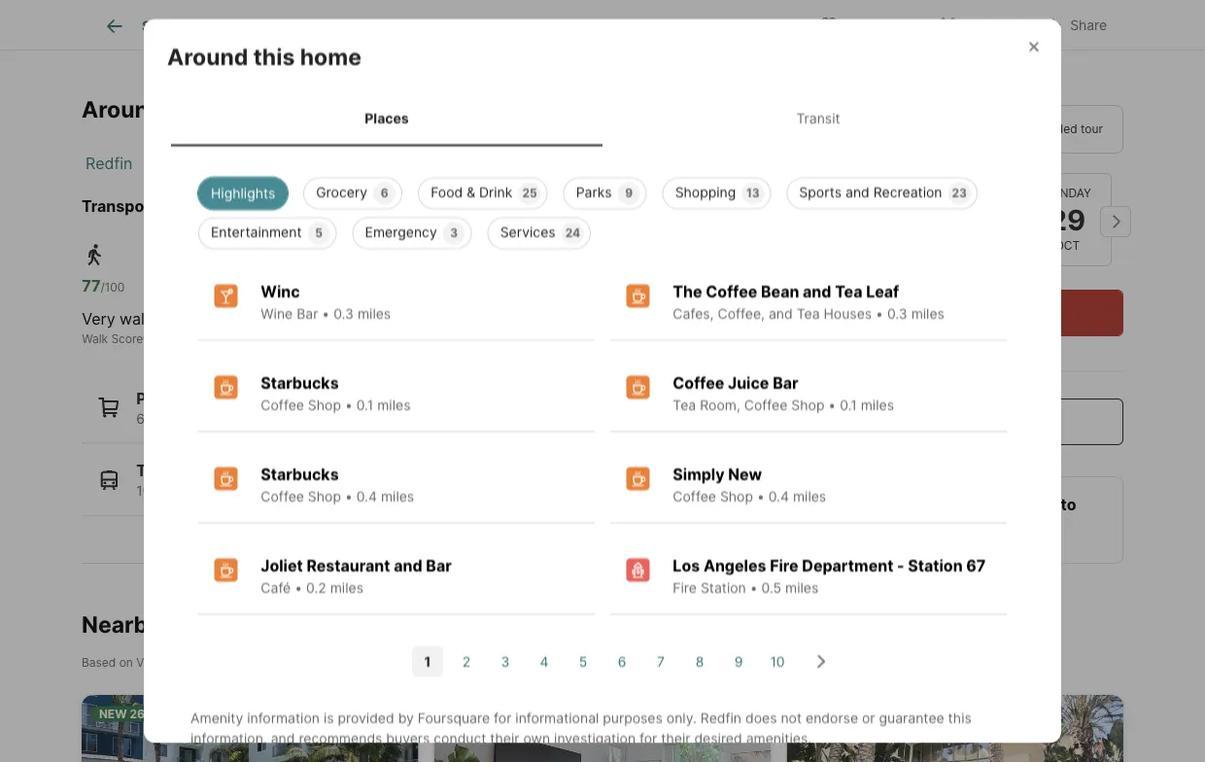 Task type: locate. For each thing, give the bounding box(es) containing it.
guarantee
[[879, 710, 944, 726]]

1 horizontal spatial ®
[[343, 332, 351, 346]]

schedule tour
[[919, 304, 1024, 323]]

cc
[[255, 483, 275, 500], [295, 483, 315, 500], [334, 483, 354, 500]]

• inside the coffee bean and tea leaf cafes, coffee, and tea houses • 0.3 miles
[[876, 305, 883, 322]]

0 vertical spatial station
[[908, 556, 963, 575]]

• inside joliet restaurant and bar café • 0.2 miles
[[295, 579, 302, 596]]

1 vertical spatial transit
[[270, 332, 308, 346]]

67
[[966, 556, 986, 575]]

deal up 'investigation'
[[568, 707, 599, 721]]

the
[[673, 282, 702, 301]]

miles left send
[[861, 397, 894, 413]]

® right bike
[[507, 332, 515, 346]]

winc
[[261, 282, 300, 301]]

playa up 3234
[[900, 495, 941, 514]]

angeles
[[295, 155, 354, 173], [704, 556, 766, 575]]

montecito down the message
[[999, 495, 1076, 514]]

transit up sports
[[796, 109, 840, 126]]

score for walkable
[[111, 332, 143, 346]]

montecito up emergency
[[400, 197, 478, 216]]

7
[[657, 653, 665, 669]]

1 horizontal spatial 0.3
[[887, 305, 907, 322]]

2 vertical spatial 9
[[734, 653, 743, 669]]

1 hrs from the left
[[147, 707, 171, 721]]

1 vertical spatial fire
[[673, 579, 697, 596]]

5 inside list box
[[315, 226, 323, 240]]

9 inside places 6 groceries, 19 restaurants, 9 parks
[[316, 411, 324, 427]]

score inside very walkable walk score ®
[[111, 332, 143, 346]]

1 horizontal spatial tea
[[797, 305, 820, 322]]

2 ago from the left
[[519, 707, 545, 721]]

0.3 right some
[[334, 305, 354, 322]]

0 horizontal spatial their
[[490, 730, 520, 747]]

® inside some transit transit score ®
[[343, 332, 351, 346]]

1 0.4 from the left
[[356, 488, 377, 505]]

tab list containing search
[[82, 0, 718, 50]]

1 vertical spatial 9
[[316, 411, 324, 427]]

2 horizontal spatial cc
[[334, 483, 354, 500]]

1 vertical spatial tea
[[797, 305, 820, 322]]

0 vertical spatial 3
[[450, 226, 458, 240]]

1 score from the left
[[111, 332, 143, 346]]

this inside amenity information is provided by foursquare for informational purposes only. redfin does not endorse or guarantee this information, and recommends buyers conduct their own investigation for their desired amenities.
[[948, 710, 972, 726]]

cafes,
[[673, 305, 714, 322]]

and right the 'bean'
[[803, 282, 831, 301]]

deal for new 26 hrs ago
[[224, 707, 255, 721]]

tab list
[[82, 0, 718, 50], [167, 90, 1038, 146]]

27
[[850, 203, 885, 237]]

1 /100 from the left
[[101, 280, 125, 295]]

1 ago from the left
[[174, 707, 200, 721]]

starbucks inside starbucks coffee shop • 0.1 miles
[[261, 373, 339, 392]]

hrs right foursquare
[[492, 707, 516, 721]]

0 horizontal spatial bar
[[297, 305, 318, 322]]

groceries,
[[149, 411, 212, 427]]

® for transit
[[343, 332, 351, 346]]

fire
[[770, 556, 799, 575], [673, 579, 697, 596]]

- down 362-
[[897, 556, 904, 575]]

1 starbucks from the top
[[261, 373, 339, 392]]

their down only.
[[661, 730, 691, 747]]

bar right juice
[[773, 373, 798, 392]]

2 starbucks from the top
[[261, 465, 339, 484]]

2 up 'conduct'
[[482, 707, 489, 721]]

los
[[264, 155, 290, 173], [673, 556, 700, 575]]

0.4 up 0.5
[[769, 488, 789, 505]]

redfin up desired
[[701, 710, 742, 726]]

0 horizontal spatial cc
[[255, 483, 275, 500]]

6 up emergency
[[381, 186, 388, 200]]

hrs
[[147, 707, 171, 721], [492, 707, 516, 721]]

coffee inside starbucks coffee shop • 0.4 miles
[[261, 488, 304, 505]]

new 2 hrs ago
[[452, 707, 545, 721]]

1 horizontal spatial fire
[[770, 556, 799, 575]]

0 horizontal spatial tea
[[673, 397, 696, 413]]

1 horizontal spatial station
[[908, 556, 963, 575]]

recreation
[[874, 184, 942, 200]]

0 horizontal spatial angeles
[[295, 155, 354, 173]]

and
[[846, 184, 870, 200], [803, 282, 831, 301], [769, 305, 793, 322], [394, 556, 422, 575], [271, 730, 295, 747]]

2 0.1 from the left
[[840, 397, 857, 413]]

bar inside coffee juice bar tea room, coffee shop • 0.1 miles
[[773, 373, 798, 392]]

0 vertical spatial tea
[[835, 282, 863, 301]]

77
[[82, 277, 101, 295]]

1 vertical spatial angeles
[[704, 556, 766, 575]]

hrs for 2
[[492, 707, 516, 721]]

0 vertical spatial tour
[[1081, 122, 1103, 137]]

0 vertical spatial for
[[494, 710, 512, 726]]

1 horizontal spatial 5
[[579, 653, 587, 669]]

places tab
[[171, 94, 603, 142]]

schedule tour button
[[819, 290, 1124, 337]]

friday
[[847, 186, 888, 201]]

around up the redfin 'link'
[[82, 95, 163, 123]]

transit 108, 110, 14, 16, 3, cc 2, cc 4, cc 7, r3
[[136, 462, 389, 500]]

leaf
[[866, 282, 899, 301]]

score right bike
[[476, 332, 507, 346]]

29
[[1049, 203, 1086, 237]]

1 horizontal spatial transit
[[270, 332, 308, 346]]

1 horizontal spatial deal
[[568, 707, 599, 721]]

0 vertical spatial 5
[[315, 226, 323, 240]]

option
[[819, 105, 969, 154]]

bar inside joliet restaurant and bar café • 0.2 miles
[[426, 556, 452, 575]]

villas up california
[[168, 95, 228, 123]]

0 horizontal spatial around
[[82, 95, 163, 123]]

1 horizontal spatial 0.1
[[840, 397, 857, 413]]

miles up department
[[793, 488, 826, 505]]

1 ® from the left
[[143, 332, 151, 346]]

9 button
[[723, 645, 754, 677]]

send message
[[916, 413, 1027, 432]]

1 deal from the left
[[224, 707, 255, 721]]

miles right the 7,
[[381, 488, 414, 505]]

starbucks right 3,
[[261, 465, 339, 484]]

this down overview
[[253, 42, 295, 70]]

0 vertical spatial tab list
[[82, 0, 718, 50]]

this inside the around this home element
[[253, 42, 295, 70]]

/100 up very
[[101, 280, 125, 295]]

nearby
[[82, 611, 160, 638]]

0 horizontal spatial 6
[[136, 411, 145, 427]]

photo of 13200 pacific promenade #420, playa vista, ca 90094 image
[[787, 695, 1123, 762]]

new
[[728, 465, 762, 484]]

coffee right 19
[[261, 397, 304, 413]]

very
[[82, 310, 115, 329]]

1 cc from the left
[[255, 483, 275, 500]]

coffee
[[706, 282, 757, 301], [673, 373, 724, 392], [261, 397, 304, 413], [744, 397, 788, 413], [261, 488, 304, 505], [673, 488, 716, 505]]

9 right parks at top
[[625, 186, 633, 200]]

1 0.3 from the left
[[334, 305, 354, 322]]

new up 'conduct'
[[452, 707, 479, 721]]

0.3 inside the coffee bean and tea leaf cafes, coffee, and tea houses • 0.3 miles
[[887, 305, 907, 322]]

sports and recreation 23
[[799, 184, 967, 200]]

0 horizontal spatial hrs
[[147, 707, 171, 721]]

0.3 down leaf
[[887, 305, 907, 322]]

angeles inside los angeles fire department - station 67 fire station • 0.5 miles
[[704, 556, 766, 575]]

hrs right 26
[[147, 707, 171, 721]]

2 ® from the left
[[343, 332, 351, 346]]

shop down new
[[720, 488, 753, 505]]

tab list containing places
[[167, 90, 1038, 146]]

around inside dialog
[[167, 42, 248, 70]]

villas up (310)
[[836, 495, 878, 514]]

2 cc from the left
[[295, 483, 315, 500]]

drink
[[479, 184, 513, 200]]

los for los angeles fire department - station 67 fire station • 0.5 miles
[[673, 556, 700, 575]]

los inside los angeles fire department - station 67 fire station • 0.5 miles
[[673, 556, 700, 575]]

• down new
[[757, 488, 765, 505]]

informational
[[515, 710, 599, 726]]

list box
[[183, 169, 1022, 249]]

redfin
[[86, 155, 132, 173], [701, 710, 742, 726]]

los up transportation near villas at playa vista - montecito at the left
[[264, 155, 290, 173]]

angeles for los angeles fire department - station 67 fire station • 0.5 miles
[[704, 556, 766, 575]]

® down transit
[[343, 332, 351, 346]]

redfin link
[[86, 155, 132, 173]]

2 deal from the left
[[568, 707, 599, 721]]

-
[[1057, 34, 1067, 58], [387, 95, 397, 123], [389, 197, 396, 216], [988, 495, 995, 514], [897, 556, 904, 575], [246, 656, 251, 670]]

0 vertical spatial places
[[365, 109, 409, 126]]

not
[[781, 710, 802, 726]]

0.1 left send
[[840, 397, 857, 413]]

0 horizontal spatial deal
[[224, 707, 255, 721]]

montecito inside villas at playa vista - montecito (310) 362-3234
[[999, 495, 1076, 514]]

2 vertical spatial transit
[[136, 462, 190, 481]]

places up grocery
[[365, 109, 409, 126]]

miles right houses
[[911, 305, 945, 322]]

3 left 4 button
[[501, 653, 510, 669]]

bar for winc
[[297, 305, 318, 322]]

0.4 inside starbucks coffee shop • 0.4 miles
[[356, 488, 377, 505]]

around this home dialog
[[144, 19, 1061, 762]]

1 horizontal spatial 3
[[501, 653, 510, 669]]

los down simply
[[673, 556, 700, 575]]

around down search
[[167, 42, 248, 70]]

7 button
[[645, 645, 676, 677]]

0 horizontal spatial los
[[264, 155, 290, 173]]

transit for transit 108, 110, 14, 16, 3, cc 2, cc 4, cc 7, r3
[[136, 462, 190, 481]]

bar right wine
[[297, 305, 318, 322]]

0 vertical spatial 6
[[381, 186, 388, 200]]

• inside starbucks coffee shop • 0.1 miles
[[345, 397, 353, 413]]

transit
[[796, 109, 840, 126], [270, 332, 308, 346], [136, 462, 190, 481]]

1 vertical spatial los
[[673, 556, 700, 575]]

2 new from the left
[[452, 707, 479, 721]]

/100
[[101, 280, 125, 295], [291, 280, 315, 295]]

1 horizontal spatial around
[[167, 42, 248, 70]]

6 left groceries,
[[136, 411, 145, 427]]

• inside los angeles fire department - station 67 fire station • 0.5 miles
[[750, 579, 758, 596]]

list box inside around this home dialog
[[183, 169, 1022, 249]]

2 horizontal spatial 9
[[734, 653, 743, 669]]

shop inside coffee juice bar tea room, coffee shop • 0.1 miles
[[791, 397, 825, 413]]

0 horizontal spatial places
[[136, 389, 187, 408]]

1 horizontal spatial 6
[[381, 186, 388, 200]]

5 right 4 button
[[579, 653, 587, 669]]

0 vertical spatial 9
[[625, 186, 633, 200]]

around for around villas at playa vista - montecito
[[82, 95, 163, 123]]

bar for coffee juice bar
[[773, 373, 798, 392]]

0.1 up starbucks coffee shop • 0.4 miles
[[356, 397, 373, 413]]

at
[[924, 34, 943, 58], [234, 95, 255, 123], [283, 197, 298, 216], [882, 495, 897, 514], [168, 656, 179, 670]]

2 button
[[451, 645, 482, 677]]

information
[[247, 710, 320, 726]]

2
[[462, 653, 471, 669], [482, 707, 489, 721]]

villas down 'favorite'
[[867, 34, 920, 58]]

0 horizontal spatial /100
[[101, 280, 125, 295]]

• left 0.2
[[295, 579, 302, 596]]

score inside some transit transit score ®
[[311, 332, 343, 346]]

2 horizontal spatial ®
[[507, 332, 515, 346]]

saturday 28
[[937, 186, 998, 237]]

new left 26
[[99, 707, 127, 721]]

3 inside button
[[501, 653, 510, 669]]

montecito down tour
[[819, 63, 916, 87]]

fire up 0.5
[[770, 556, 799, 575]]

montecito inside tour villas at playa vista - montecito
[[819, 63, 916, 87]]

0.4
[[356, 488, 377, 505], [769, 488, 789, 505]]

miles right some
[[358, 305, 391, 322]]

miles right parks
[[377, 397, 411, 413]]

1 vertical spatial starbucks
[[261, 465, 339, 484]]

108,
[[136, 483, 163, 500]]

1 horizontal spatial 0.4
[[769, 488, 789, 505]]

0 vertical spatial this
[[253, 42, 295, 70]]

1 horizontal spatial bar
[[426, 556, 452, 575]]

5 inside button
[[579, 653, 587, 669]]

coffee inside simply new coffee shop • 0.4 miles
[[673, 488, 716, 505]]

0 horizontal spatial new
[[99, 707, 127, 721]]

foursquare
[[418, 710, 490, 726]]

is
[[324, 710, 334, 726]]

bike
[[449, 332, 472, 346]]

0 vertical spatial around
[[167, 42, 248, 70]]

los angeles
[[264, 155, 354, 173]]

and right restaurant on the bottom of page
[[394, 556, 422, 575]]

0 vertical spatial transit
[[796, 109, 840, 126]]

1 horizontal spatial 9
[[625, 186, 633, 200]]

1 horizontal spatial /100
[[291, 280, 315, 295]]

transit inside tab
[[796, 109, 840, 126]]

®
[[143, 332, 151, 346], [343, 332, 351, 346], [507, 332, 515, 346]]

1 vertical spatial places
[[136, 389, 187, 408]]

- up the self guided tour
[[1057, 34, 1067, 58]]

winc wine bar • 0.3 miles
[[261, 282, 391, 322]]

parks
[[328, 411, 363, 427]]

coffee,
[[718, 305, 765, 322]]

2 0.3 from the left
[[887, 305, 907, 322]]

cc left the 7,
[[334, 483, 354, 500]]

bar inside winc wine bar • 0.3 miles
[[297, 305, 318, 322]]

places inside places 6 groceries, 19 restaurants, 9 parks
[[136, 389, 187, 408]]

station down 3234
[[908, 556, 963, 575]]

0 vertical spatial starbucks
[[261, 373, 339, 392]]

0 horizontal spatial 9
[[316, 411, 324, 427]]

0 horizontal spatial 0.3
[[334, 305, 354, 322]]

/100 inside 45 /100
[[291, 280, 315, 295]]

tour inside schedule tour button
[[993, 304, 1024, 323]]

0 vertical spatial redfin
[[86, 155, 132, 173]]

services 24
[[500, 224, 580, 240]]

self guided tour
[[1015, 122, 1103, 137]]

amenity information is provided by foursquare for informational purposes only. redfin does not endorse or guarantee this information, and recommends buyers conduct their own investigation for their desired amenities.
[[191, 710, 972, 747]]

® inside very walkable walk score ®
[[143, 332, 151, 346]]

1 horizontal spatial for
[[640, 730, 657, 747]]

• right some
[[322, 305, 330, 322]]

1 horizontal spatial new
[[452, 707, 479, 721]]

favorite
[[846, 17, 898, 34]]

0.3
[[334, 305, 354, 322], [887, 305, 907, 322]]

transportation near villas at playa vista - montecito
[[82, 197, 478, 216]]

1 vertical spatial 2
[[482, 707, 489, 721]]

0 horizontal spatial 5
[[315, 226, 323, 240]]

1 vertical spatial this
[[948, 710, 972, 726]]

1 horizontal spatial score
[[311, 332, 343, 346]]

miles down restaurant on the bottom of page
[[330, 579, 363, 596]]

/100 inside the 77 /100
[[101, 280, 125, 295]]

and inside amenity information is provided by foursquare for informational purposes only. redfin does not endorse or guarantee this information, and recommends buyers conduct their own investigation for their desired amenities.
[[271, 730, 295, 747]]

23
[[952, 186, 967, 200]]

simply new coffee shop • 0.4 miles
[[673, 465, 826, 505]]

1 vertical spatial 3
[[501, 653, 510, 669]]

1 horizontal spatial cc
[[295, 483, 315, 500]]

0 vertical spatial angeles
[[295, 155, 354, 173]]

0 horizontal spatial score
[[111, 332, 143, 346]]

0 vertical spatial fire
[[770, 556, 799, 575]]

0 vertical spatial 2
[[462, 653, 471, 669]]

and down information
[[271, 730, 295, 747]]

• down houses
[[828, 397, 836, 413]]

® down walkable at the top left of the page
[[143, 332, 151, 346]]

miles inside simply new coffee shop • 0.4 miles
[[793, 488, 826, 505]]

for right foursquare
[[494, 710, 512, 726]]

9 right 8
[[734, 653, 743, 669]]

angeles up 0.5
[[704, 556, 766, 575]]

sunday 29 oct
[[1044, 186, 1091, 253]]

miles inside winc wine bar • 0.3 miles
[[358, 305, 391, 322]]

1 vertical spatial around
[[82, 95, 163, 123]]

2 vertical spatial tea
[[673, 397, 696, 413]]

los angeles link
[[264, 155, 354, 173]]

0 horizontal spatial tour
[[993, 304, 1024, 323]]

places up groceries,
[[136, 389, 187, 408]]

station left 0.5
[[701, 579, 746, 596]]

shop down some transit transit score ®
[[308, 397, 341, 413]]

1 horizontal spatial their
[[661, 730, 691, 747]]

2 0.4 from the left
[[769, 488, 789, 505]]

coffee down juice
[[744, 397, 788, 413]]

9 inside button
[[734, 653, 743, 669]]

ago up information, at the left of page
[[174, 707, 200, 721]]

floor plans
[[335, 18, 406, 34]]

wine
[[261, 305, 293, 322]]

2 vertical spatial bar
[[426, 556, 452, 575]]

• left 0.5
[[750, 579, 758, 596]]

2 /100 from the left
[[291, 280, 315, 295]]

0 vertical spatial los
[[264, 155, 290, 173]]

5 down grocery
[[315, 226, 323, 240]]

1 vertical spatial tour
[[993, 304, 1024, 323]]

- inside villas at playa vista - montecito (310) 362-3234
[[988, 495, 995, 514]]

1 horizontal spatial tour
[[1081, 122, 1103, 137]]

1 vertical spatial bar
[[773, 373, 798, 392]]

coffee up coffee,
[[706, 282, 757, 301]]

amenities.
[[746, 730, 812, 747]]

places inside tab
[[365, 109, 409, 126]]

1 vertical spatial station
[[701, 579, 746, 596]]

playa down rentals
[[183, 656, 212, 670]]

1 horizontal spatial places
[[365, 109, 409, 126]]

1 vertical spatial redfin
[[701, 710, 742, 726]]

for down purposes
[[640, 730, 657, 747]]

ago up own
[[519, 707, 545, 721]]

1 vertical spatial 5
[[579, 653, 587, 669]]

2 hrs from the left
[[492, 707, 516, 721]]

• right restaurants,
[[345, 397, 353, 413]]

joliet restaurant and bar café • 0.2 miles
[[261, 556, 452, 596]]

1 vertical spatial 6
[[136, 411, 145, 427]]

1 new from the left
[[99, 707, 127, 721]]

redfin inside amenity information is provided by foursquare for informational purposes only. redfin does not endorse or guarantee this information, and recommends buyers conduct their own investigation for their desired amenities.
[[701, 710, 742, 726]]

• inside coffee juice bar tea room, coffee shop • 0.1 miles
[[828, 397, 836, 413]]

restaurants,
[[235, 411, 312, 427]]

1 0.1 from the left
[[356, 397, 373, 413]]

0 horizontal spatial 0.1
[[356, 397, 373, 413]]

1 horizontal spatial hrs
[[492, 707, 516, 721]]

ago for new 2 hrs ago
[[519, 707, 545, 721]]

villas inside villas at playa vista - montecito (310) 362-3234
[[836, 495, 878, 514]]

2 score from the left
[[311, 332, 343, 346]]

3 score from the left
[[476, 332, 507, 346]]

shop
[[308, 397, 341, 413], [791, 397, 825, 413], [308, 488, 341, 505], [720, 488, 753, 505]]

/100 for 45
[[291, 280, 315, 295]]

2 horizontal spatial score
[[476, 332, 507, 346]]

- up information
[[246, 656, 251, 670]]

tour
[[1081, 122, 1103, 137], [993, 304, 1024, 323]]

4 button
[[529, 645, 560, 677]]

• left the 7,
[[345, 488, 353, 505]]

transit inside transit 108, 110, 14, 16, 3, cc 2, cc 4, cc 7, r3
[[136, 462, 190, 481]]

miles right 0.5
[[785, 579, 819, 596]]

places for places
[[365, 109, 409, 126]]

floor plans tab
[[313, 3, 427, 50]]

tea down the 'bean'
[[797, 305, 820, 322]]

•
[[322, 305, 330, 322], [876, 305, 883, 322], [345, 397, 353, 413], [828, 397, 836, 413], [345, 488, 353, 505], [757, 488, 765, 505], [295, 579, 302, 596], [750, 579, 758, 596]]

this right guarantee
[[948, 710, 972, 726]]

miles inside the coffee bean and tea leaf cafes, coffee, and tea houses • 0.3 miles
[[911, 305, 945, 322]]

angeles up grocery
[[295, 155, 354, 173]]

/100 up some
[[291, 280, 315, 295]]

playa down the x-
[[948, 34, 999, 58]]

fees tab
[[427, 3, 500, 50]]

0 horizontal spatial 0.4
[[356, 488, 377, 505]]

coffee inside starbucks coffee shop • 0.1 miles
[[261, 397, 304, 413]]

tea up houses
[[835, 282, 863, 301]]

coffee down simply
[[673, 488, 716, 505]]

next image
[[1100, 207, 1131, 238]]

their down new 2 hrs ago
[[490, 730, 520, 747]]

their
[[490, 730, 520, 747], [661, 730, 691, 747]]

tea left room,
[[673, 397, 696, 413]]

&
[[467, 184, 475, 200]]

schedule
[[919, 304, 989, 323]]

walkable
[[120, 310, 184, 329]]

fire up 8
[[673, 579, 697, 596]]

cc right 2,
[[295, 483, 315, 500]]

new
[[99, 707, 127, 721], [452, 707, 479, 721]]

deal
[[224, 707, 255, 721], [568, 707, 599, 721]]

110,
[[167, 483, 191, 500]]

miles inside starbucks coffee shop • 0.1 miles
[[377, 397, 411, 413]]

starbucks inside starbucks coffee shop • 0.4 miles
[[261, 465, 339, 484]]

tour right schedule
[[993, 304, 1024, 323]]

list box containing grocery
[[183, 169, 1022, 249]]

0 horizontal spatial for
[[494, 710, 512, 726]]

shop inside starbucks coffee shop • 0.1 miles
[[308, 397, 341, 413]]

8
[[696, 653, 704, 669]]

and up 27 on the right top of page
[[846, 184, 870, 200]]

1 horizontal spatial ago
[[519, 707, 545, 721]]

bar right restaurant on the bottom of page
[[426, 556, 452, 575]]

0 horizontal spatial transit
[[136, 462, 190, 481]]

2 horizontal spatial 6
[[618, 653, 626, 669]]

9 left parks
[[316, 411, 324, 427]]

0 horizontal spatial ago
[[174, 707, 200, 721]]



Task type: describe. For each thing, give the bounding box(es) containing it.
- inside tour villas at playa vista - montecito
[[1057, 34, 1067, 58]]

3 ® from the left
[[507, 332, 515, 346]]

miles inside starbucks coffee shop • 0.4 miles
[[381, 488, 414, 505]]

favorite button
[[803, 4, 914, 44]]

25
[[522, 186, 537, 200]]

6 inside button
[[618, 653, 626, 669]]

los angeles fire department - station 67 fire station • 0.5 miles
[[673, 556, 986, 596]]

• inside starbucks coffee shop • 0.4 miles
[[345, 488, 353, 505]]

walk
[[82, 332, 108, 346]]

® for walkable
[[143, 332, 151, 346]]

at inside tour villas at playa vista - montecito
[[924, 34, 943, 58]]

1 horizontal spatial 2
[[482, 707, 489, 721]]

grocery
[[316, 184, 368, 200]]

10 button
[[762, 645, 793, 677]]

6 inside places 6 groceries, 19 restaurants, 9 parks
[[136, 411, 145, 427]]

share
[[1070, 17, 1107, 34]]

transit inside some transit transit score ®
[[270, 332, 308, 346]]

sunday
[[1044, 186, 1091, 201]]

0.2
[[306, 579, 326, 596]]

out
[[979, 17, 1002, 34]]

services
[[500, 224, 556, 240]]

recommends
[[299, 730, 382, 747]]

villas up 'entertainment'
[[237, 197, 279, 216]]

on
[[119, 656, 133, 670]]

1 vertical spatial for
[[640, 730, 657, 747]]

the coffee bean and tea leaf cafes, coffee, and tea houses • 0.3 miles
[[673, 282, 945, 322]]

2 horizontal spatial tea
[[835, 282, 863, 301]]

9 inside list box
[[625, 186, 633, 200]]

transportation
[[82, 197, 195, 216]]

california
[[164, 155, 233, 173]]

food
[[431, 184, 463, 200]]

entertainment
[[211, 224, 302, 240]]

shop inside starbucks coffee shop • 0.4 miles
[[308, 488, 341, 505]]

plans
[[371, 18, 406, 34]]

4,
[[318, 483, 331, 500]]

information,
[[191, 730, 267, 747]]

vista inside tour villas at playa vista - montecito
[[1003, 34, 1053, 58]]

new for new 26 hrs ago
[[99, 707, 127, 721]]

2 inside 'button'
[[462, 653, 471, 669]]

hrs for 26
[[147, 707, 171, 721]]

at inside villas at playa vista - montecito (310) 362-3234
[[882, 495, 897, 514]]

362-
[[881, 522, 918, 541]]

• inside winc wine bar • 0.3 miles
[[322, 305, 330, 322]]

10
[[770, 653, 785, 669]]

tab list inside around this home dialog
[[167, 90, 1038, 146]]

new for new 2 hrs ago
[[452, 707, 479, 721]]

and down the 'bean'
[[769, 305, 793, 322]]

deal for new 2 hrs ago
[[568, 707, 599, 721]]

self
[[1015, 122, 1036, 137]]

• inside simply new coffee shop • 0.4 miles
[[757, 488, 765, 505]]

villas inside tour villas at playa vista - montecito
[[867, 34, 920, 58]]

room,
[[700, 397, 740, 413]]

starbucks for starbucks coffee shop • 0.1 miles
[[261, 373, 339, 392]]

playa up los angeles
[[260, 95, 319, 123]]

some transit transit score ®
[[270, 310, 363, 346]]

based on villas at playa vista - montecito
[[82, 656, 310, 670]]

amenities tab
[[500, 3, 606, 50]]

coffee up room,
[[673, 373, 724, 392]]

tour villas at playa vista - montecito
[[819, 34, 1067, 87]]

send
[[916, 413, 955, 432]]

- inside los angeles fire department - station 67 fire station • 0.5 miles
[[897, 556, 904, 575]]

villas right on
[[136, 656, 165, 670]]

tour inside self guided tour list box
[[1081, 122, 1103, 137]]

13
[[746, 186, 760, 200]]

ago for new 26 hrs ago
[[174, 707, 200, 721]]

share button
[[1027, 4, 1124, 44]]

3234
[[918, 522, 959, 541]]

26
[[130, 707, 145, 721]]

simply
[[673, 465, 725, 484]]

or
[[862, 710, 875, 726]]

24
[[565, 226, 580, 240]]

fees
[[449, 18, 479, 34]]

juice
[[728, 373, 769, 392]]

search
[[142, 18, 189, 34]]

does
[[745, 710, 777, 726]]

montecito down fees 'tab'
[[402, 95, 514, 123]]

0 horizontal spatial fire
[[673, 579, 697, 596]]

photo of 13141 fountain park dr, los angeles, ca 90094 image
[[434, 695, 771, 762]]

0.5
[[762, 579, 782, 596]]

0 horizontal spatial redfin
[[86, 155, 132, 173]]

45 /100
[[270, 277, 315, 295]]

around villas at playa vista - montecito
[[82, 95, 514, 123]]

14,
[[195, 483, 214, 500]]

new 26 hrs ago
[[99, 707, 200, 721]]

0 horizontal spatial station
[[701, 579, 746, 596]]

0.1 inside coffee juice bar tea room, coffee shop • 0.1 miles
[[840, 397, 857, 413]]

1 button
[[412, 645, 443, 677]]

self guided tour list box
[[819, 105, 1124, 154]]

conduct
[[434, 730, 486, 747]]

desired
[[694, 730, 742, 747]]

score for transit
[[311, 332, 343, 346]]

4
[[540, 653, 549, 669]]

photo of 5535 westlawn ave, los angeles, ca 90066 image
[[82, 695, 419, 762]]

3 cc from the left
[[334, 483, 354, 500]]

tour
[[819, 34, 863, 58]]

investigation
[[554, 730, 636, 747]]

2 their from the left
[[661, 730, 691, 747]]

joliet
[[261, 556, 303, 575]]

around this home element
[[167, 19, 385, 70]]

oct
[[1055, 239, 1080, 253]]

shop inside simply new coffee shop • 0.4 miles
[[720, 488, 753, 505]]

x-
[[966, 17, 979, 34]]

montecito up information
[[255, 656, 310, 670]]

schools
[[628, 18, 681, 34]]

friday 27
[[847, 186, 888, 237]]

1 their from the left
[[490, 730, 520, 747]]

coffee inside the coffee bean and tea leaf cafes, coffee, and tea houses • 0.3 miles
[[706, 282, 757, 301]]

based
[[82, 656, 116, 670]]

café
[[261, 579, 291, 596]]

starbucks for starbucks coffee shop • 0.4 miles
[[261, 465, 339, 484]]

0.4 inside simply new coffee shop • 0.4 miles
[[769, 488, 789, 505]]

overview tab
[[210, 3, 313, 50]]

around for around this home
[[167, 42, 248, 70]]

around this home
[[167, 42, 362, 70]]

some
[[270, 310, 312, 329]]

starbucks coffee shop • 0.4 miles
[[261, 465, 414, 505]]

purposes
[[603, 710, 663, 726]]

schools tab
[[606, 3, 703, 50]]

77 /100
[[82, 277, 125, 295]]

- up emergency
[[389, 197, 396, 216]]

home
[[300, 42, 362, 70]]

tea inside coffee juice bar tea room, coffee shop • 0.1 miles
[[673, 397, 696, 413]]

0 horizontal spatial 3
[[450, 226, 458, 240]]

/100 for 77
[[101, 280, 125, 295]]

playa inside tour villas at playa vista - montecito
[[948, 34, 999, 58]]

places for places 6 groceries, 19 restaurants, 9 parks
[[136, 389, 187, 408]]

and inside joliet restaurant and bar café • 0.2 miles
[[394, 556, 422, 575]]

miles inside coffee juice bar tea room, coffee shop • 0.1 miles
[[861, 397, 894, 413]]

6 inside list box
[[381, 186, 388, 200]]

0.3 inside winc wine bar • 0.3 miles
[[334, 305, 354, 322]]

near
[[199, 197, 233, 216]]

playa inside villas at playa vista - montecito (310) 362-3234
[[900, 495, 941, 514]]

- down plans
[[387, 95, 397, 123]]

vista inside villas at playa vista - montecito (310) 362-3234
[[945, 495, 984, 514]]

endorse
[[806, 710, 858, 726]]

16,
[[217, 483, 236, 500]]

provided
[[338, 710, 394, 726]]

los for los angeles
[[264, 155, 290, 173]]

houses
[[824, 305, 872, 322]]

shopping
[[675, 184, 736, 200]]

angeles for los angeles
[[295, 155, 354, 173]]

bean
[[761, 282, 799, 301]]

villas at playa vista - montecito (310) 362-3234
[[836, 495, 1076, 541]]

department
[[802, 556, 894, 575]]

amenity
[[191, 710, 243, 726]]

transit tab
[[603, 94, 1034, 142]]

playa down los angeles
[[301, 197, 342, 216]]

transit for transit
[[796, 109, 840, 126]]

buyers
[[386, 730, 430, 747]]

0.1 inside starbucks coffee shop • 0.1 miles
[[356, 397, 373, 413]]

2,
[[279, 483, 291, 500]]

starbucks coffee shop • 0.1 miles
[[261, 373, 411, 413]]

miles inside los angeles fire department - station 67 fire station • 0.5 miles
[[785, 579, 819, 596]]

miles inside joliet restaurant and bar café • 0.2 miles
[[330, 579, 363, 596]]



Task type: vqa. For each thing, say whether or not it's contained in the screenshot.


